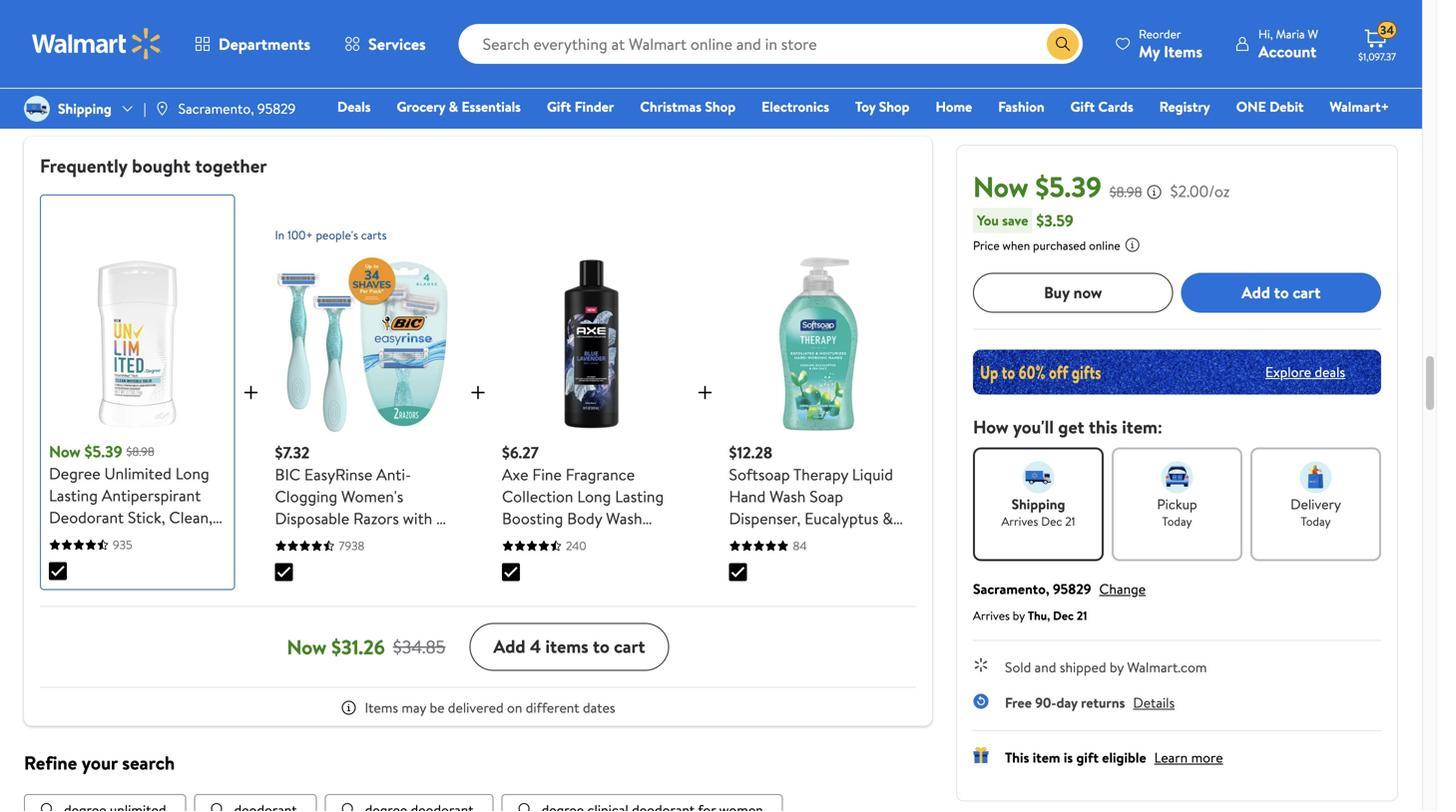 Task type: locate. For each thing, give the bounding box(es) containing it.
gifting made easy image
[[973, 747, 989, 763]]

1 horizontal spatial wash
[[770, 486, 806, 508]]

0 vertical spatial add
[[1242, 282, 1270, 303]]

hand
[[729, 486, 766, 508]]

$5.39 up $3.59
[[1036, 167, 1102, 206]]

active ingredients aluminum sesquichlorohydrate
[[40, 32, 228, 79]]

0 horizontal spatial wash
[[606, 508, 642, 530]]

1 vertical spatial $8.98
[[126, 443, 154, 460]]

1 horizontal spatial items
[[1164, 40, 1203, 62]]

explore deals
[[1266, 362, 1346, 382]]

0 horizontal spatial shop
[[705, 97, 736, 116]]

cards
[[1098, 97, 1134, 116]]

2 shop from the left
[[879, 97, 910, 116]]

0 vertical spatial by
[[1013, 607, 1025, 624]]

items
[[546, 634, 589, 659]]

cart right items
[[614, 634, 645, 659]]

sacramento, up thu, at bottom right
[[973, 579, 1050, 599]]

0 vertical spatial $8.98
[[1110, 182, 1142, 202]]

wash right body
[[606, 508, 642, 530]]

long inside now $5.39 $8.98 degree unlimited long lasting antiperspirant deodorant stick, clean, 2.7 oz
[[175, 463, 209, 485]]

$12.28
[[729, 442, 773, 464]]

1 horizontal spatial add
[[1242, 282, 1270, 303]]

to up explore at right
[[1274, 282, 1289, 303]]

1 horizontal spatial 4
[[530, 634, 541, 659]]

learn
[[1155, 748, 1188, 767]]

intent image for pickup image
[[1161, 461, 1193, 493]]

wash
[[770, 486, 806, 508], [606, 508, 642, 530]]

1 horizontal spatial long
[[577, 486, 611, 508]]

0 horizontal spatial plus image
[[239, 381, 263, 405]]

sacramento, inside sacramento, 95829 change arrives by thu, dec 21
[[973, 579, 1050, 599]]

gift left finder
[[547, 97, 571, 116]]

95829 for sacramento, 95829 change arrives by thu, dec 21
[[1053, 579, 1092, 599]]

1 vertical spatial arrives
[[973, 607, 1010, 624]]

1 horizontal spatial today
[[1301, 513, 1331, 530]]

$8.98 up unlimited
[[126, 443, 154, 460]]

None checkbox
[[49, 562, 67, 580], [502, 563, 520, 581], [49, 562, 67, 580], [502, 563, 520, 581]]

1 vertical spatial now
[[49, 441, 81, 463]]

2 list item from the left
[[194, 795, 317, 812]]

toy
[[855, 97, 876, 116]]

1 horizontal spatial shop
[[879, 97, 910, 116]]

4
[[436, 508, 446, 530], [530, 634, 541, 659]]

item
[[1033, 748, 1061, 767]]

to inside button
[[593, 634, 610, 659]]

fl
[[590, 551, 600, 573]]

list
[[24, 795, 932, 812]]

& right eucalyptus
[[883, 508, 893, 530]]

$5.39 for now $5.39
[[1036, 167, 1102, 206]]

0 horizontal spatial add
[[494, 634, 526, 659]]

0 vertical spatial $5.39
[[1036, 167, 1102, 206]]

active
[[40, 32, 84, 54]]

1 horizontal spatial 95829
[[1053, 579, 1092, 599]]

add up explore at right
[[1242, 282, 1270, 303]]

lasting inside now $5.39 $8.98 degree unlimited long lasting antiperspirant deodorant stick, clean, 2.7 oz
[[49, 485, 98, 507]]

up to sixty percent off deals. shop now. image
[[973, 350, 1381, 395]]

1 horizontal spatial &
[[883, 508, 893, 530]]

1 horizontal spatial cart
[[1293, 282, 1321, 303]]

more
[[1191, 748, 1223, 767]]

ingredients
[[88, 32, 168, 54]]

electronics
[[762, 97, 830, 116]]

dec inside shipping arrives dec 21
[[1041, 513, 1062, 530]]

change button
[[1100, 579, 1146, 599]]

gift for gift cards
[[1071, 97, 1095, 116]]

finder
[[575, 97, 614, 116]]

$5.39 up antiperspirant
[[85, 441, 122, 463]]

0 vertical spatial &
[[449, 97, 458, 116]]

$34.85
[[393, 635, 446, 660]]

today for delivery
[[1301, 513, 1331, 530]]

collection
[[502, 486, 574, 508]]

1 vertical spatial $5.39
[[85, 441, 122, 463]]

$8.98 inside now $5.39 $8.98 degree unlimited long lasting antiperspirant deodorant stick, clean, 2.7 oz
[[126, 443, 154, 460]]

0 vertical spatial now
[[973, 167, 1029, 206]]

shipping down intent image for shipping
[[1012, 494, 1065, 514]]

shop right the christmas
[[705, 97, 736, 116]]

0 horizontal spatial oz
[[72, 529, 88, 550]]

add inside button
[[494, 634, 526, 659]]

buy now
[[1044, 282, 1102, 303]]

explore deals link
[[1258, 354, 1354, 390]]

gift left cards
[[1071, 97, 1095, 116]]

add left items
[[494, 634, 526, 659]]

by left thu, at bottom right
[[1013, 607, 1025, 624]]

deodorant
[[49, 507, 124, 529]]

today down intent image for delivery
[[1301, 513, 1331, 530]]

aluminum
[[40, 59, 101, 79]]

1 gift from the left
[[547, 97, 571, 116]]

1 vertical spatial oz
[[603, 551, 619, 573]]

1 horizontal spatial now
[[287, 633, 327, 661]]

lasting right body
[[615, 486, 664, 508]]

arrives down intent image for shipping
[[1002, 513, 1038, 530]]

oz right fl
[[603, 551, 619, 573]]

0 horizontal spatial now
[[49, 441, 81, 463]]

dec inside sacramento, 95829 change arrives by thu, dec 21
[[1053, 607, 1074, 624]]

arrives inside sacramento, 95829 change arrives by thu, dec 21
[[973, 607, 1010, 624]]

bic
[[275, 464, 301, 486]]

1 vertical spatial cart
[[614, 634, 645, 659]]

0 vertical spatial 4
[[436, 508, 446, 530]]

0 horizontal spatial sacramento,
[[178, 99, 254, 118]]

 image
[[24, 96, 50, 122], [154, 101, 170, 117]]

add to cart button
[[1181, 273, 1381, 313]]

shipped
[[1060, 658, 1107, 677]]

1 horizontal spatial to
[[1274, 282, 1289, 303]]

softsoap therapy liquid hand wash soap dispenser, eucalyptus & sea salt, 11.25oz image
[[729, 255, 908, 434]]

list item
[[24, 795, 186, 812], [194, 795, 317, 812], [325, 795, 494, 812], [502, 795, 783, 812]]

& right grocery
[[449, 97, 458, 116]]

shipping inside shipping arrives dec 21
[[1012, 494, 1065, 514]]

4 left items
[[530, 634, 541, 659]]

today inside pickup today
[[1162, 513, 1192, 530]]

lasting for degree
[[49, 485, 98, 507]]

one
[[1236, 97, 1266, 116]]

essentials
[[462, 97, 521, 116]]

0 horizontal spatial shipping
[[58, 99, 112, 118]]

95829 left change button at the bottom
[[1053, 579, 1092, 599]]

 image right "|"
[[154, 101, 170, 117]]

1 vertical spatial add
[[494, 634, 526, 659]]

$8.98 left learn more about strikethrough prices image
[[1110, 182, 1142, 202]]

long up the clean,
[[175, 463, 209, 485]]

4 right with
[[436, 508, 446, 530]]

1 shop from the left
[[705, 97, 736, 116]]

0 vertical spatial to
[[1274, 282, 1289, 303]]

2 today from the left
[[1301, 513, 1331, 530]]

1 horizontal spatial 21
[[1077, 607, 1087, 624]]

long inside $6.27 axe fine fragrance collection long lasting boosting body wash deodorant, blue lavender, 18 fl oz
[[577, 486, 611, 508]]

dec right thu, at bottom right
[[1053, 607, 1074, 624]]

2 vertical spatial now
[[287, 633, 327, 661]]

items
[[1164, 40, 1203, 62], [365, 698, 398, 718]]

0 horizontal spatial gift
[[547, 97, 571, 116]]

2 plus image from the left
[[693, 381, 717, 405]]

0 horizontal spatial lasting
[[49, 485, 98, 507]]

0 horizontal spatial $5.39
[[85, 441, 122, 463]]

now for now $5.39 $8.98 degree unlimited long lasting antiperspirant deodorant stick, clean, 2.7 oz
[[49, 441, 81, 463]]

21 up sacramento, 95829 change arrives by thu, dec 21
[[1065, 513, 1076, 530]]

cart up explore deals
[[1293, 282, 1321, 303]]

grocery
[[397, 97, 445, 116]]

deals
[[337, 97, 371, 116]]

christmas
[[640, 97, 702, 116]]

how
[[973, 414, 1009, 439]]

0 vertical spatial 21
[[1065, 513, 1076, 530]]

1 horizontal spatial gift
[[1071, 97, 1095, 116]]

to right items
[[593, 634, 610, 659]]

long
[[175, 463, 209, 485], [577, 486, 611, 508]]

0 vertical spatial sacramento,
[[178, 99, 254, 118]]

free 90-day returns details
[[1005, 693, 1175, 712]]

0 vertical spatial oz
[[72, 529, 88, 550]]

0 horizontal spatial cart
[[614, 634, 645, 659]]

 image down aluminum
[[24, 96, 50, 122]]

1 horizontal spatial  image
[[154, 101, 170, 117]]

1 vertical spatial 95829
[[1053, 579, 1092, 599]]

Walmart Site-Wide search field
[[459, 24, 1083, 64]]

2 horizontal spatial now
[[973, 167, 1029, 206]]

today inside delivery today
[[1301, 513, 1331, 530]]

lasting inside $6.27 axe fine fragrance collection long lasting boosting body wash deodorant, blue lavender, 18 fl oz
[[615, 486, 664, 508]]

1 vertical spatial by
[[1110, 658, 1124, 677]]

easyrinse
[[304, 464, 373, 486]]

wash left 'soap'
[[770, 486, 806, 508]]

softsoap
[[729, 464, 790, 486]]

services button
[[327, 20, 443, 68]]

add to cart
[[1242, 282, 1321, 303]]

0 horizontal spatial by
[[1013, 607, 1025, 624]]

items inside reorder my items
[[1164, 40, 1203, 62]]

today
[[1162, 513, 1192, 530], [1301, 513, 1331, 530]]

0 horizontal spatial today
[[1162, 513, 1192, 530]]

0 vertical spatial 95829
[[257, 99, 296, 118]]

$2.00/oz you save $3.59
[[977, 180, 1230, 231]]

thu,
[[1028, 607, 1050, 624]]

95829
[[257, 99, 296, 118], [1053, 579, 1092, 599]]

search icon image
[[1055, 36, 1071, 52]]

95829 inside sacramento, 95829 change arrives by thu, dec 21
[[1053, 579, 1092, 599]]

items right my
[[1164, 40, 1203, 62]]

lasting up the 2.7
[[49, 485, 98, 507]]

now inside now $5.39 $8.98 degree unlimited long lasting antiperspirant deodorant stick, clean, 2.7 oz
[[49, 441, 81, 463]]

plus image
[[239, 381, 263, 405], [693, 381, 717, 405]]

wash inside $6.27 axe fine fragrance collection long lasting boosting body wash deodorant, blue lavender, 18 fl oz
[[606, 508, 642, 530]]

1 horizontal spatial $5.39
[[1036, 167, 1102, 206]]

1 vertical spatial &
[[883, 508, 893, 530]]

long up blue
[[577, 486, 611, 508]]

1 horizontal spatial sacramento,
[[973, 579, 1050, 599]]

now up deodorant
[[49, 441, 81, 463]]

95829 down departments
[[257, 99, 296, 118]]

0 horizontal spatial 21
[[1065, 513, 1076, 530]]

0 horizontal spatial to
[[593, 634, 610, 659]]

1 horizontal spatial lasting
[[615, 486, 664, 508]]

0 horizontal spatial  image
[[24, 96, 50, 122]]

0 vertical spatial arrives
[[1002, 513, 1038, 530]]

now left $31.26 at the left
[[287, 633, 327, 661]]

toy shop
[[855, 97, 910, 116]]

1 today from the left
[[1162, 513, 1192, 530]]

 image for shipping
[[24, 96, 50, 122]]

you
[[977, 210, 999, 230]]

items may be delivered on different dates
[[365, 698, 615, 718]]

2 gift from the left
[[1071, 97, 1095, 116]]

add 4 items to cart button
[[470, 623, 669, 671]]

now
[[973, 167, 1029, 206], [49, 441, 81, 463], [287, 633, 327, 661]]

 image for sacramento, 95829
[[154, 101, 170, 117]]

0 vertical spatial shipping
[[58, 99, 112, 118]]

dates
[[583, 698, 615, 718]]

None checkbox
[[275, 563, 293, 581], [729, 563, 747, 581], [275, 563, 293, 581], [729, 563, 747, 581]]

0 vertical spatial long
[[175, 463, 209, 485]]

0 vertical spatial items
[[1164, 40, 1203, 62]]

1 vertical spatial 21
[[1077, 607, 1087, 624]]

add for add 4 items to cart
[[494, 634, 526, 659]]

1 vertical spatial items
[[365, 698, 398, 718]]

now up you
[[973, 167, 1029, 206]]

0 horizontal spatial 95829
[[257, 99, 296, 118]]

learn more about strikethrough prices image
[[1146, 184, 1162, 200]]

1 horizontal spatial shipping
[[1012, 494, 1065, 514]]

sacramento, up the together
[[178, 99, 254, 118]]

to
[[1274, 282, 1289, 303], [593, 634, 610, 659]]

21 right thu, at bottom right
[[1077, 607, 1087, 624]]

0 horizontal spatial $8.98
[[126, 443, 154, 460]]

when
[[1003, 237, 1030, 254]]

with
[[403, 508, 432, 530]]

by right shipped
[[1110, 658, 1124, 677]]

sea
[[729, 530, 754, 551]]

add inside button
[[1242, 282, 1270, 303]]

shaving
[[351, 530, 404, 551]]

3 list item from the left
[[325, 795, 494, 812]]

shop right toy on the right top of page
[[879, 97, 910, 116]]

4 list item from the left
[[502, 795, 783, 812]]

to inside button
[[1274, 282, 1289, 303]]

frequently
[[40, 153, 127, 179]]

1 vertical spatial dec
[[1053, 607, 1074, 624]]

0 vertical spatial dec
[[1041, 513, 1062, 530]]

my
[[1139, 40, 1160, 62]]

$5.39
[[1036, 167, 1102, 206], [85, 441, 122, 463]]

today down the intent image for pickup
[[1162, 513, 1192, 530]]

be
[[430, 698, 445, 718]]

shipping for shipping
[[58, 99, 112, 118]]

0 horizontal spatial 4
[[436, 508, 446, 530]]

1 vertical spatial sacramento,
[[973, 579, 1050, 599]]

0 vertical spatial cart
[[1293, 282, 1321, 303]]

unlimited
[[104, 463, 172, 485]]

1 plus image from the left
[[239, 381, 263, 405]]

stick,
[[128, 507, 165, 529]]

one debit
[[1236, 97, 1304, 116]]

dec down intent image for shipping
[[1041, 513, 1062, 530]]

1 horizontal spatial oz
[[603, 551, 619, 573]]

items left may
[[365, 698, 398, 718]]

oz right the 2.7
[[72, 529, 88, 550]]

1 vertical spatial shipping
[[1012, 494, 1065, 514]]

bic easyrinse anti-clogging women's disposable razors with 4 easy rinse shaving blades, 2 count image
[[275, 255, 454, 434]]

w
[[1308, 25, 1319, 42]]

maria
[[1276, 25, 1305, 42]]

details
[[1133, 693, 1175, 712]]

shipping down aluminum
[[58, 99, 112, 118]]

account
[[1259, 40, 1317, 62]]

add 4 items to cart
[[494, 634, 645, 659]]

shop inside "link"
[[705, 97, 736, 116]]

1 horizontal spatial plus image
[[693, 381, 717, 405]]

wash inside $12.28 softsoap therapy liquid hand wash soap dispenser, eucalyptus & sea salt, 11.25oz
[[770, 486, 806, 508]]

1 vertical spatial long
[[577, 486, 611, 508]]

1 vertical spatial 4
[[530, 634, 541, 659]]

gift finder link
[[538, 96, 623, 117]]

debit
[[1270, 97, 1304, 116]]

18
[[572, 551, 586, 573]]

soap
[[810, 486, 843, 508]]

0 horizontal spatial long
[[175, 463, 209, 485]]

$5.39 inside now $5.39 $8.98 degree unlimited long lasting antiperspirant deodorant stick, clean, 2.7 oz
[[85, 441, 122, 463]]

long for unlimited
[[175, 463, 209, 485]]

degree unlimited long lasting antiperspirant deodorant stick, clean, 2.7 oz image
[[49, 256, 226, 433]]

by
[[1013, 607, 1025, 624], [1110, 658, 1124, 677]]

1 vertical spatial to
[[593, 634, 610, 659]]

&
[[449, 97, 458, 116], [883, 508, 893, 530]]

sacramento,
[[178, 99, 254, 118], [973, 579, 1050, 599]]

arrives left thu, at bottom right
[[973, 607, 1010, 624]]

oz inside $6.27 axe fine fragrance collection long lasting boosting body wash deodorant, blue lavender, 18 fl oz
[[603, 551, 619, 573]]



Task type: vqa. For each thing, say whether or not it's contained in the screenshot.
Marvel's
no



Task type: describe. For each thing, give the bounding box(es) containing it.
bought
[[132, 153, 191, 179]]

shipping for shipping arrives dec 21
[[1012, 494, 1065, 514]]

$5.39 for now $5.39 $8.98 degree unlimited long lasting antiperspirant deodorant stick, clean, 2.7 oz
[[85, 441, 122, 463]]

this item is gift eligible learn more
[[1005, 748, 1223, 767]]

shop for toy shop
[[879, 97, 910, 116]]

online
[[1089, 237, 1121, 254]]

reorder my items
[[1139, 25, 1203, 62]]

oz inside now $5.39 $8.98 degree unlimited long lasting antiperspirant deodorant stick, clean, 2.7 oz
[[72, 529, 88, 550]]

21 inside sacramento, 95829 change arrives by thu, dec 21
[[1077, 607, 1087, 624]]

by inside sacramento, 95829 change arrives by thu, dec 21
[[1013, 607, 1025, 624]]

gift
[[1077, 748, 1099, 767]]

returns
[[1081, 693, 1125, 712]]

christmas shop
[[640, 97, 736, 116]]

1 horizontal spatial $8.98
[[1110, 182, 1142, 202]]

21 inside shipping arrives dec 21
[[1065, 513, 1076, 530]]

gift for gift finder
[[547, 97, 571, 116]]

purchased
[[1033, 237, 1086, 254]]

now
[[1074, 282, 1102, 303]]

sacramento, for sacramento, 95829 change arrives by thu, dec 21
[[973, 579, 1050, 599]]

cart inside button
[[1293, 282, 1321, 303]]

& inside $12.28 softsoap therapy liquid hand wash soap dispenser, eucalyptus & sea salt, 11.25oz
[[883, 508, 893, 530]]

long for collection
[[577, 486, 611, 508]]

hi, maria w account
[[1259, 25, 1319, 62]]

body
[[567, 508, 602, 530]]

reorder
[[1139, 25, 1181, 42]]

is
[[1064, 748, 1073, 767]]

Search search field
[[459, 24, 1083, 64]]

gift cards link
[[1062, 96, 1143, 117]]

item:
[[1122, 414, 1163, 439]]

in
[[275, 227, 285, 244]]

axe
[[502, 464, 529, 486]]

electronics link
[[753, 96, 839, 117]]

day
[[1057, 693, 1078, 712]]

home link
[[927, 96, 981, 117]]

pickup
[[1157, 494, 1197, 514]]

2.7
[[49, 529, 69, 550]]

now for now $5.39
[[973, 167, 1029, 206]]

walmart image
[[32, 28, 162, 60]]

count
[[340, 551, 383, 573]]

fashion
[[998, 97, 1045, 116]]

walmart+
[[1330, 97, 1389, 116]]

save
[[1002, 210, 1029, 230]]

axe fine fragrance collection long lasting boosting body wash deodorant, blue lavender, 18 fl oz image
[[502, 255, 681, 434]]

4 inside $7.32 bic easyrinse anti- clogging women's disposable razors with 4 easy rinse shaving blades, 2 count
[[436, 508, 446, 530]]

legal information image
[[1125, 237, 1141, 253]]

change
[[1100, 579, 1146, 599]]

arrives inside shipping arrives dec 21
[[1002, 513, 1038, 530]]

lasting for fragrance
[[615, 486, 664, 508]]

on
[[507, 698, 522, 718]]

buy
[[1044, 282, 1070, 303]]

4 inside add 4 items to cart button
[[530, 634, 541, 659]]

explore
[[1266, 362, 1312, 382]]

therapy
[[794, 464, 848, 486]]

fragrance
[[566, 464, 635, 486]]

home
[[936, 97, 972, 116]]

grocery & essentials
[[397, 97, 521, 116]]

clogging
[[275, 486, 338, 508]]

pickup today
[[1157, 494, 1197, 530]]

salt,
[[757, 530, 787, 551]]

sold
[[1005, 658, 1031, 677]]

delivered
[[448, 698, 504, 718]]

sesquichlorohydrate
[[104, 59, 228, 79]]

and
[[1035, 658, 1057, 677]]

intent image for delivery image
[[1300, 461, 1332, 493]]

sacramento, 95829 change arrives by thu, dec 21
[[973, 579, 1146, 624]]

toy shop link
[[846, 96, 919, 117]]

delivery
[[1291, 494, 1341, 514]]

rinse
[[310, 530, 347, 551]]

blades,
[[275, 551, 324, 573]]

shop for christmas shop
[[705, 97, 736, 116]]

gift finder
[[547, 97, 614, 116]]

boosting
[[502, 508, 563, 530]]

0 horizontal spatial items
[[365, 698, 398, 718]]

0 horizontal spatial &
[[449, 97, 458, 116]]

different
[[526, 698, 580, 718]]

departments button
[[178, 20, 327, 68]]

sacramento, for sacramento, 95829
[[178, 99, 254, 118]]

935
[[113, 537, 132, 553]]

now $5.39 $8.98 degree unlimited long lasting antiperspirant deodorant stick, clean, 2.7 oz
[[49, 441, 213, 550]]

1 list item from the left
[[24, 795, 186, 812]]

now $5.39
[[973, 167, 1102, 206]]

learn more button
[[1155, 748, 1223, 767]]

eucalyptus
[[805, 508, 879, 530]]

34
[[1381, 22, 1394, 39]]

cart inside button
[[614, 634, 645, 659]]

registry link
[[1151, 96, 1220, 117]]

get
[[1058, 414, 1085, 439]]

grocery & essentials link
[[388, 96, 530, 117]]

$6.27 axe fine fragrance collection long lasting boosting body wash deodorant, blue lavender, 18 fl oz
[[502, 442, 664, 573]]

95829 for sacramento, 95829
[[257, 99, 296, 118]]

price when purchased online
[[973, 237, 1121, 254]]

|
[[144, 99, 146, 118]]

carts
[[361, 227, 387, 244]]

add for add to cart
[[1242, 282, 1270, 303]]

1 horizontal spatial by
[[1110, 658, 1124, 677]]

deals
[[1315, 362, 1346, 382]]

now for now $31.26 $34.85
[[287, 633, 327, 661]]

$12.28 softsoap therapy liquid hand wash soap dispenser, eucalyptus & sea salt, 11.25oz
[[729, 442, 893, 551]]

$7.32
[[275, 442, 310, 464]]

intent image for shipping image
[[1023, 461, 1055, 493]]

anti-
[[376, 464, 411, 486]]

240
[[566, 538, 587, 554]]

now $31.26 $34.85
[[287, 633, 446, 661]]

plus image
[[466, 381, 490, 405]]

sold and shipped by walmart.com
[[1005, 658, 1207, 677]]

price
[[973, 237, 1000, 254]]

frequently bought together
[[40, 153, 267, 179]]

registry
[[1160, 97, 1211, 116]]

refine your search
[[24, 750, 175, 776]]

today for pickup
[[1162, 513, 1192, 530]]

women's
[[341, 486, 403, 508]]

this
[[1005, 748, 1029, 767]]



